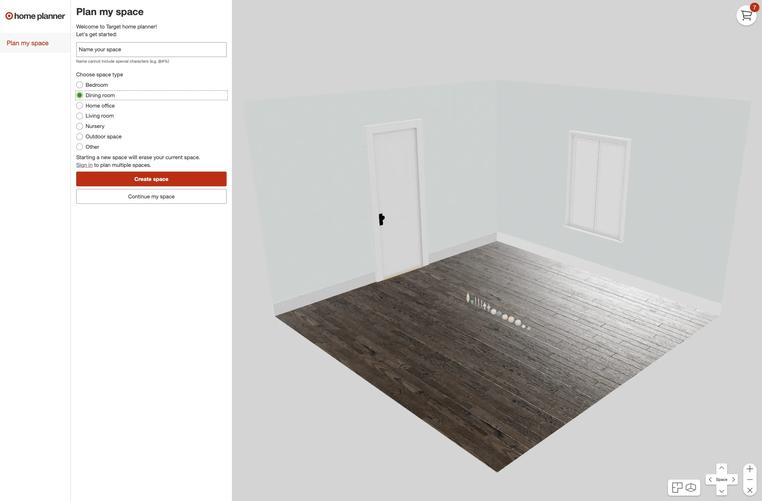 Task type: vqa. For each thing, say whether or not it's contained in the screenshot.
Characters
yes



Task type: locate. For each thing, give the bounding box(es) containing it.
room
[[102, 92, 115, 99], [101, 113, 114, 119]]

new
[[101, 154, 111, 161]]

room down 'office'
[[101, 113, 114, 119]]

space up home
[[116, 5, 144, 17]]

space right "outdoor"
[[107, 133, 122, 140]]

plan my space inside button
[[7, 39, 49, 47]]

space
[[116, 5, 144, 17], [31, 39, 49, 47], [96, 71, 111, 78], [107, 133, 122, 140], [112, 154, 127, 161], [153, 176, 168, 182], [160, 193, 175, 200]]

0 horizontal spatial my
[[21, 39, 30, 47]]

your
[[154, 154, 164, 161]]

space inside continue my space button
[[160, 193, 175, 200]]

front view button icon image
[[686, 484, 696, 493]]

0 vertical spatial plan my space
[[76, 5, 144, 17]]

dining
[[86, 92, 101, 99]]

Bedroom radio
[[76, 82, 83, 88]]

erase
[[139, 154, 152, 161]]

Living room radio
[[76, 113, 83, 119]]

1 vertical spatial plan my space
[[7, 39, 49, 47]]

room up 'office'
[[102, 92, 115, 99]]

space down home planner landing page image
[[31, 39, 49, 47]]

1 horizontal spatial my
[[99, 5, 113, 17]]

space inside starting a new space willl erase your current space. sign in to plan multiple spaces.
[[112, 154, 127, 161]]

include
[[102, 59, 115, 64]]

a
[[97, 154, 100, 161]]

plan inside button
[[7, 39, 19, 47]]

current
[[165, 154, 183, 161]]

pan camera left 30° image
[[706, 475, 717, 486]]

target
[[106, 23, 121, 30]]

type
[[113, 71, 123, 78]]

space inside create space button
[[153, 176, 168, 182]]

to right in
[[94, 162, 99, 168]]

my up target
[[99, 5, 113, 17]]

my down home planner landing page image
[[21, 39, 30, 47]]

1 horizontal spatial plan my space
[[76, 5, 144, 17]]

plan my space up target
[[76, 5, 144, 17]]

pan camera right 30° image
[[727, 475, 738, 486]]

0 horizontal spatial to
[[94, 162, 99, 168]]

0 vertical spatial plan
[[76, 5, 97, 17]]

plan my space down home planner landing page image
[[7, 39, 49, 47]]

starting
[[76, 154, 95, 161]]

0 vertical spatial my
[[99, 5, 113, 17]]

7 button
[[737, 3, 759, 26]]

0 horizontal spatial plan my space
[[7, 39, 49, 47]]

space inside plan my space button
[[31, 39, 49, 47]]

create space
[[134, 176, 168, 182]]

dining room
[[86, 92, 115, 99]]

1 horizontal spatial to
[[100, 23, 105, 30]]

to inside "welcome to target home planner! let's get started:"
[[100, 23, 105, 30]]

space right create
[[153, 176, 168, 182]]

my right continue in the top left of the page
[[151, 193, 159, 200]]

continue
[[128, 193, 150, 200]]

to inside starting a new space willl erase your current space. sign in to plan multiple spaces.
[[94, 162, 99, 168]]

space down create space button
[[160, 193, 175, 200]]

0 vertical spatial room
[[102, 92, 115, 99]]

planner!
[[137, 23, 157, 30]]

room for dining room
[[102, 92, 115, 99]]

started:
[[99, 31, 117, 38]]

living room
[[86, 113, 114, 119]]

2 vertical spatial my
[[151, 193, 159, 200]]

plan
[[76, 5, 97, 17], [7, 39, 19, 47]]

0 vertical spatial to
[[100, 23, 105, 30]]

@#%)
[[158, 59, 169, 64]]

Other radio
[[76, 144, 83, 151]]

space up multiple at the top of the page
[[112, 154, 127, 161]]

name cannot include special characters (e.g. @#%)
[[76, 59, 169, 64]]

1 vertical spatial room
[[101, 113, 114, 119]]

outdoor space
[[86, 133, 122, 140]]

0 horizontal spatial plan
[[7, 39, 19, 47]]

1 vertical spatial plan
[[7, 39, 19, 47]]

choose space type
[[76, 71, 123, 78]]

to up started:
[[100, 23, 105, 30]]

to
[[100, 23, 105, 30], [94, 162, 99, 168]]

willl
[[129, 154, 137, 161]]

living
[[86, 113, 100, 119]]

choose
[[76, 71, 95, 78]]

2 horizontal spatial my
[[151, 193, 159, 200]]

1 vertical spatial my
[[21, 39, 30, 47]]

None text field
[[76, 42, 227, 57]]

top view button icon image
[[673, 483, 683, 494]]

plan my space
[[76, 5, 144, 17], [7, 39, 49, 47]]

my
[[99, 5, 113, 17], [21, 39, 30, 47], [151, 193, 159, 200]]

1 vertical spatial to
[[94, 162, 99, 168]]



Task type: describe. For each thing, give the bounding box(es) containing it.
Dining room radio
[[76, 92, 83, 99]]

create space button
[[76, 172, 227, 187]]

plan
[[100, 162, 111, 168]]

let's
[[76, 31, 88, 38]]

plan my space button
[[0, 33, 71, 53]]

(e.g.
[[150, 59, 157, 64]]

continue my space button
[[76, 189, 227, 204]]

starting a new space willl erase your current space. sign in to plan multiple spaces.
[[76, 154, 200, 168]]

continue my space
[[128, 193, 175, 200]]

space.
[[184, 154, 200, 161]]

home
[[86, 102, 100, 109]]

other
[[86, 144, 99, 150]]

tilt camera up 30° image
[[717, 464, 727, 475]]

home office
[[86, 102, 115, 109]]

in
[[88, 162, 93, 168]]

cannot
[[88, 59, 100, 64]]

space up bedroom
[[96, 71, 111, 78]]

home planner landing page image
[[5, 5, 65, 27]]

welcome
[[76, 23, 98, 30]]

multiple
[[112, 162, 131, 168]]

room for living room
[[101, 113, 114, 119]]

create
[[134, 176, 152, 182]]

Home office radio
[[76, 102, 83, 109]]

spaces.
[[133, 162, 151, 168]]

sign
[[76, 162, 87, 168]]

characters
[[130, 59, 149, 64]]

name
[[76, 59, 87, 64]]

Nursery radio
[[76, 123, 83, 130]]

outdoor
[[86, 133, 106, 140]]

7
[[753, 4, 756, 11]]

bedroom
[[86, 82, 108, 88]]

1 horizontal spatial plan
[[76, 5, 97, 17]]

Outdoor space radio
[[76, 133, 83, 140]]

space
[[716, 478, 728, 483]]

home
[[122, 23, 136, 30]]

my inside continue my space button
[[151, 193, 159, 200]]

office
[[102, 102, 115, 109]]

special
[[116, 59, 129, 64]]

my inside plan my space button
[[21, 39, 30, 47]]

tilt camera down 30° image
[[717, 486, 727, 496]]

get
[[89, 31, 97, 38]]

sign in button
[[76, 161, 93, 169]]

welcome to target home planner! let's get started:
[[76, 23, 157, 38]]

nursery
[[86, 123, 105, 130]]



